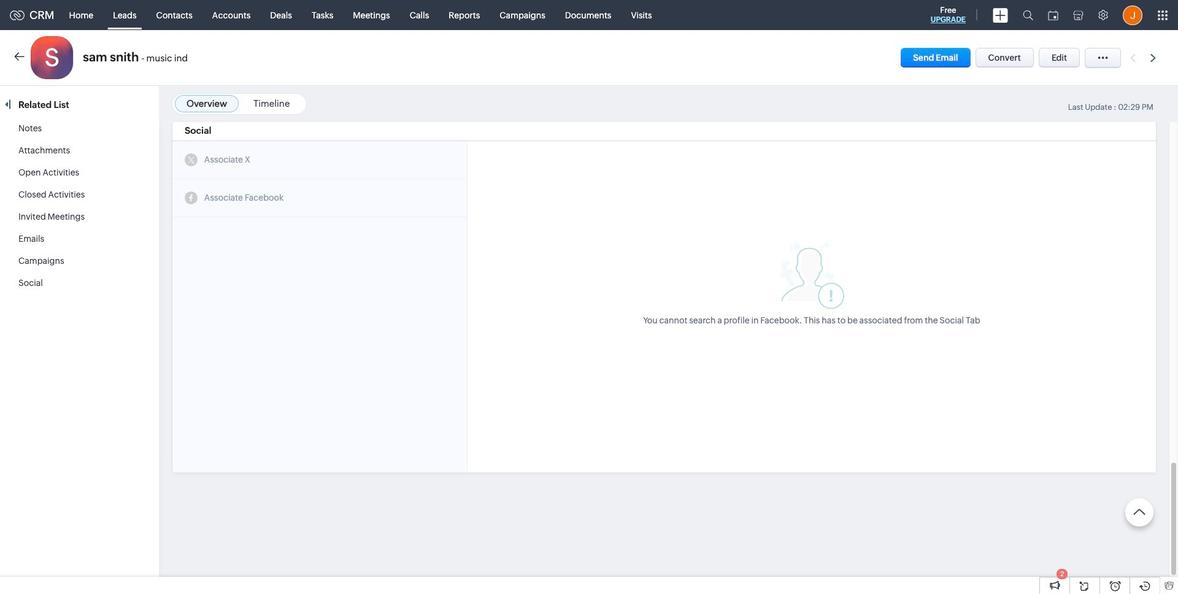 Task type: vqa. For each thing, say whether or not it's contained in the screenshot.
Profile ELEMENT
yes



Task type: describe. For each thing, give the bounding box(es) containing it.
profile image
[[1123, 5, 1143, 25]]

next record image
[[1151, 54, 1159, 62]]

calendar image
[[1049, 10, 1059, 20]]

create menu element
[[986, 0, 1016, 30]]

previous record image
[[1131, 54, 1136, 62]]



Task type: locate. For each thing, give the bounding box(es) containing it.
search element
[[1016, 0, 1041, 30]]

create menu image
[[993, 8, 1009, 22]]

logo image
[[10, 10, 25, 20]]

profile element
[[1116, 0, 1150, 30]]

search image
[[1023, 10, 1034, 20]]



